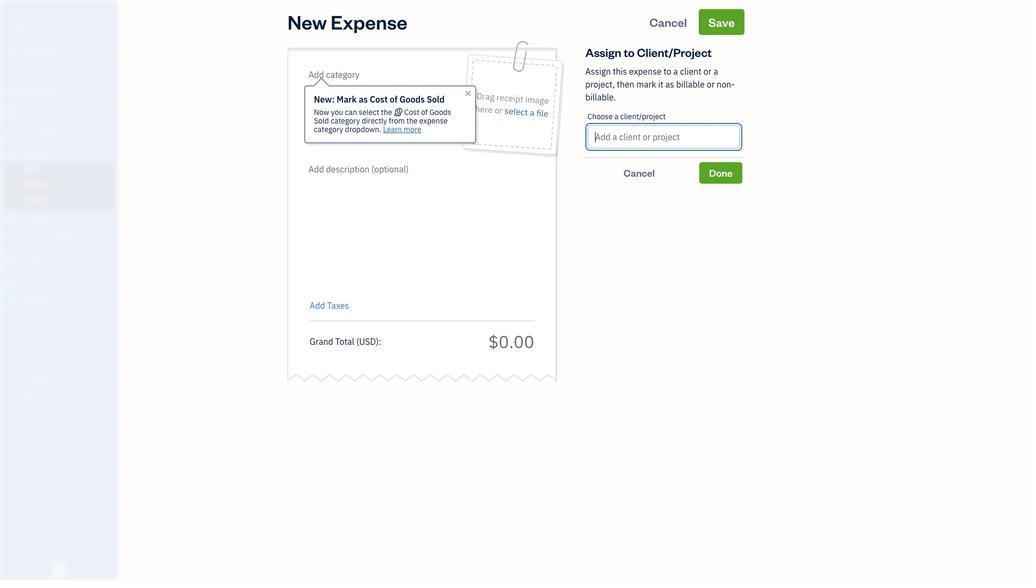 Task type: locate. For each thing, give the bounding box(es) containing it.
0 vertical spatial of
[[390, 94, 398, 105]]

1 horizontal spatial of
[[421, 108, 428, 117]]

drag receipt image here or
[[475, 91, 550, 116]]

sold left close image
[[427, 94, 445, 105]]

cost up cost of goods sold category directly from the expense category dropdown.
[[370, 94, 388, 105]]

a left file
[[530, 107, 535, 118]]

or
[[704, 66, 712, 77], [707, 79, 715, 90], [495, 105, 503, 116]]

assign for assign to client/project
[[586, 45, 622, 60]]

now you can select the
[[314, 108, 394, 117]]

as right it
[[666, 79, 674, 90]]

goods up from
[[400, 94, 425, 105]]

assign this expense to a client or a project, then mark it as billable or non- billable.
[[586, 66, 735, 103]]

billable.
[[586, 92, 616, 103]]

bank connections image
[[8, 375, 115, 383]]

expense up mark at right top
[[629, 66, 662, 77]]

1 vertical spatial goods
[[430, 108, 451, 117]]

1 horizontal spatial as
[[666, 79, 674, 90]]

0 horizontal spatial goods
[[400, 94, 425, 105]]

the down new: mark as cost of goods sold
[[381, 108, 392, 117]]

cancel button down add a client or project text box
[[586, 162, 693, 184]]

0 horizontal spatial to
[[624, 45, 635, 60]]

1 horizontal spatial to
[[664, 66, 672, 77]]

the right from
[[407, 116, 418, 126]]

sold
[[427, 94, 445, 105], [314, 116, 329, 126]]

to
[[624, 45, 635, 60], [664, 66, 672, 77]]

0 vertical spatial cost
[[370, 94, 388, 105]]

assign for assign this expense to a client or a project, then mark it as billable or non- billable.
[[586, 66, 611, 77]]

total
[[335, 336, 354, 347]]

new expense
[[288, 9, 408, 34]]

1 horizontal spatial select
[[505, 105, 529, 118]]

to down client/project
[[664, 66, 672, 77]]

Category text field
[[309, 68, 401, 81]]

of up from
[[390, 94, 398, 105]]

goods
[[400, 94, 425, 105], [430, 108, 451, 117]]

expense inside assign this expense to a client or a project, then mark it as billable or non- billable.
[[629, 66, 662, 77]]

0 vertical spatial or
[[704, 66, 712, 77]]

freshbooks image
[[51, 563, 68, 576]]

select inside select a file
[[505, 105, 529, 118]]

image
[[525, 94, 550, 106]]

file
[[536, 108, 549, 119]]

apps image
[[8, 323, 115, 332]]

mark
[[637, 79, 656, 90]]

owner
[[9, 22, 28, 30]]

cost up more
[[404, 108, 420, 117]]

cancel up client/project
[[650, 15, 687, 30]]

1 vertical spatial cost
[[404, 108, 420, 117]]

goods left here
[[430, 108, 451, 117]]

maria's
[[9, 10, 37, 20]]

assign inside assign this expense to a client or a project, then mark it as billable or non- billable.
[[586, 66, 611, 77]]

drag
[[476, 91, 495, 103]]

client/project
[[620, 112, 666, 122]]

0 vertical spatial sold
[[427, 94, 445, 105]]

1 vertical spatial assign
[[586, 66, 611, 77]]

learn more
[[383, 125, 421, 134]]

0 vertical spatial to
[[624, 45, 635, 60]]

Amount (USD) text field
[[488, 330, 534, 353]]

1 vertical spatial to
[[664, 66, 672, 77]]

expense inside cost of goods sold category directly from the expense category dropdown.
[[419, 116, 448, 126]]

invoice image
[[7, 108, 20, 119]]

1 assign from the top
[[586, 45, 622, 60]]

select down receipt
[[505, 105, 529, 118]]

2 vertical spatial or
[[495, 105, 503, 116]]

0 horizontal spatial of
[[390, 94, 398, 105]]

sold left you
[[314, 116, 329, 126]]

assign
[[586, 45, 622, 60], [586, 66, 611, 77]]

timer image
[[7, 234, 20, 245]]

1 vertical spatial expense
[[419, 116, 448, 126]]

assign to client/project
[[586, 45, 712, 60]]

a
[[674, 66, 678, 77], [714, 66, 718, 77], [530, 107, 535, 118], [615, 112, 619, 122]]

of up more
[[421, 108, 428, 117]]

0 horizontal spatial cost
[[370, 94, 388, 105]]

from
[[389, 116, 405, 126]]

cancel button up client/project
[[640, 9, 697, 35]]

new:
[[314, 94, 335, 105]]

0 vertical spatial as
[[666, 79, 674, 90]]

you
[[331, 108, 343, 117]]

as up "now you can select the"
[[359, 94, 368, 105]]

mark
[[337, 94, 357, 105]]

Add a client or project text field
[[589, 126, 739, 148]]

cancel down add a client or project text box
[[624, 167, 655, 179]]

dashboard image
[[7, 47, 20, 58]]

or right here
[[495, 105, 503, 116]]

cancel button
[[640, 9, 697, 35], [586, 162, 693, 184]]

select down new: mark as cost of goods sold
[[359, 108, 379, 117]]

of
[[390, 94, 398, 105], [421, 108, 428, 117]]

(
[[356, 336, 359, 347]]

cost
[[370, 94, 388, 105], [404, 108, 420, 117]]

directly
[[362, 116, 387, 126]]

0 horizontal spatial expense
[[419, 116, 448, 126]]

assign up project,
[[586, 66, 611, 77]]

2 assign from the top
[[586, 66, 611, 77]]

0 vertical spatial expense
[[629, 66, 662, 77]]

expense
[[629, 66, 662, 77], [419, 116, 448, 126]]

1 horizontal spatial cost
[[404, 108, 420, 117]]

billable
[[676, 79, 705, 90]]

assign up this
[[586, 45, 622, 60]]

a inside select a file
[[530, 107, 535, 118]]

0 horizontal spatial sold
[[314, 116, 329, 126]]

select
[[505, 105, 529, 118], [359, 108, 379, 117]]

expense right from
[[419, 116, 448, 126]]

0 horizontal spatial the
[[381, 108, 392, 117]]

0 horizontal spatial select
[[359, 108, 379, 117]]

or left non-
[[707, 79, 715, 90]]

sold inside cost of goods sold category directly from the expense category dropdown.
[[314, 116, 329, 126]]

add
[[310, 301, 325, 311]]

save
[[709, 15, 735, 30]]

or right client
[[704, 66, 712, 77]]

the inside cost of goods sold category directly from the expense category dropdown.
[[407, 116, 418, 126]]

it
[[658, 79, 664, 90]]

expense image
[[7, 149, 20, 160]]

1 horizontal spatial expense
[[629, 66, 662, 77]]

as
[[666, 79, 674, 90], [359, 94, 368, 105]]

0 horizontal spatial as
[[359, 94, 368, 105]]

this
[[613, 66, 627, 77]]

taxes
[[327, 301, 349, 311]]

1 vertical spatial sold
[[314, 116, 329, 126]]

1 horizontal spatial sold
[[427, 94, 445, 105]]

then
[[617, 79, 635, 90]]

dropdown.
[[345, 125, 381, 134]]

select a file button
[[504, 104, 549, 120]]

cancel
[[650, 15, 687, 30], [624, 167, 655, 179]]

close image
[[464, 89, 473, 98]]

1 vertical spatial of
[[421, 108, 428, 117]]

choose a client/project element
[[586, 104, 743, 158]]

the
[[381, 108, 392, 117], [407, 116, 418, 126]]

1 horizontal spatial the
[[407, 116, 418, 126]]

category
[[331, 116, 360, 126], [314, 125, 343, 134]]

0 vertical spatial assign
[[586, 45, 622, 60]]

learn more link
[[383, 125, 421, 134]]

1 horizontal spatial goods
[[430, 108, 451, 117]]

to up this
[[624, 45, 635, 60]]



Task type: vqa. For each thing, say whether or not it's contained in the screenshot.
the client image
yes



Task type: describe. For each thing, give the bounding box(es) containing it.
settings image
[[8, 392, 115, 401]]

a left client
[[674, 66, 678, 77]]

project image
[[7, 214, 20, 225]]

estimate image
[[7, 88, 20, 98]]

1 vertical spatial cancel
[[624, 167, 655, 179]]

Description text field
[[304, 163, 529, 292]]

select a file
[[505, 105, 549, 119]]

chart image
[[7, 275, 20, 286]]

1 vertical spatial cancel button
[[586, 162, 693, 184]]

done
[[709, 167, 733, 179]]

cost of goods sold category directly from the expense category dropdown.
[[314, 108, 451, 134]]

main element
[[0, 0, 145, 581]]

new: mark as cost of goods sold
[[314, 94, 445, 105]]

of inside cost of goods sold category directly from the expense category dropdown.
[[421, 108, 428, 117]]

grand total ( usd ):
[[310, 336, 381, 347]]

a up non-
[[714, 66, 718, 77]]

client
[[680, 66, 702, 77]]

more
[[404, 125, 421, 134]]

here
[[475, 103, 493, 115]]

maria's company owner
[[9, 10, 76, 30]]

client/project
[[637, 45, 712, 60]]

0 vertical spatial cancel button
[[640, 9, 697, 35]]

choose a client/project
[[588, 112, 666, 122]]

now
[[314, 108, 329, 117]]

Date in MM/DD/YYYY format text field
[[310, 95, 380, 106]]

or inside drag receipt image here or
[[495, 105, 503, 116]]

category down date in mm/dd/yyyy format text box
[[331, 116, 360, 126]]

company
[[39, 10, 76, 20]]

add taxes
[[310, 301, 349, 311]]

usd
[[359, 336, 376, 347]]

done button
[[700, 162, 743, 184]]

money image
[[7, 255, 20, 266]]

learn
[[383, 125, 402, 134]]

as inside assign this expense to a client or a project, then mark it as billable or non- billable.
[[666, 79, 674, 90]]

a right choose
[[615, 112, 619, 122]]

project,
[[586, 79, 615, 90]]

):
[[376, 336, 381, 347]]

report image
[[7, 296, 20, 306]]

1 vertical spatial as
[[359, 94, 368, 105]]

1 vertical spatial or
[[707, 79, 715, 90]]

non-
[[717, 79, 735, 90]]

payment image
[[7, 129, 20, 139]]

receipt
[[496, 92, 524, 105]]

0 vertical spatial cancel
[[650, 15, 687, 30]]

0 vertical spatial goods
[[400, 94, 425, 105]]

goods inside cost of goods sold category directly from the expense category dropdown.
[[430, 108, 451, 117]]

cost inside cost of goods sold category directly from the expense category dropdown.
[[404, 108, 420, 117]]

save button
[[699, 9, 745, 35]]

grand
[[310, 336, 333, 347]]

category down now
[[314, 125, 343, 134]]

new
[[288, 9, 327, 34]]

add taxes button
[[310, 299, 349, 312]]

choose
[[588, 112, 613, 122]]

expense
[[331, 9, 408, 34]]

team members image
[[8, 340, 115, 349]]

to inside assign this expense to a client or a project, then mark it as billable or non- billable.
[[664, 66, 672, 77]]

items and services image
[[8, 358, 115, 366]]

client image
[[7, 67, 20, 78]]

can
[[345, 108, 357, 117]]



